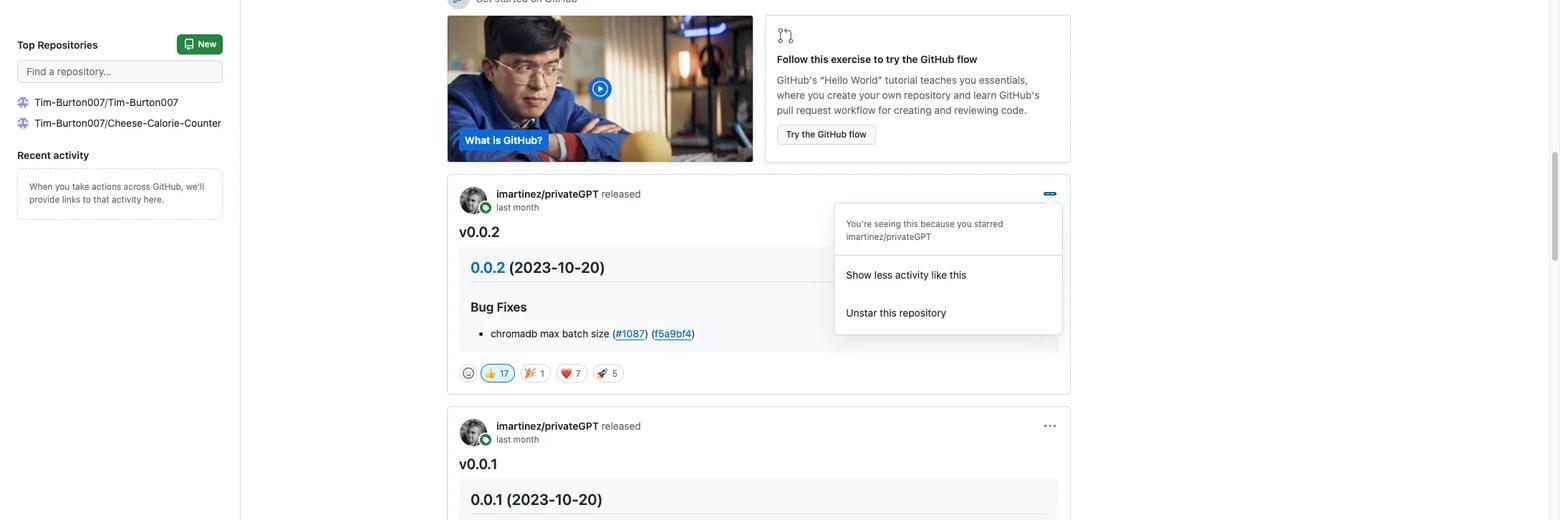 Task type: locate. For each thing, give the bounding box(es) containing it.
recent activity
[[17, 149, 89, 161]]

imartinez/privategpt inside the you're seeing this because you starred imartinez/privategpt
[[847, 231, 932, 242]]

2 imartinez/privategpt link from the top
[[497, 420, 599, 432]]

1 imartinez/privategpt released from the top
[[497, 188, 641, 200]]

you
[[960, 74, 977, 86], [808, 89, 825, 101], [55, 181, 70, 192], [958, 219, 972, 229]]

month right @imartinez profile icon
[[514, 202, 539, 213]]

1 month from the top
[[514, 202, 539, 213]]

🎉
[[525, 367, 536, 381]]

last right @imartinez profile icon
[[497, 202, 511, 213]]

github
[[921, 53, 955, 65], [818, 129, 847, 140]]

menu
[[834, 203, 1064, 335]]

show less activity like this
[[847, 269, 967, 281]]

"hello
[[820, 74, 849, 86]]

github's up 'code.'
[[1000, 89, 1040, 101]]

2 last from the top
[[497, 435, 511, 445]]

cheese-
[[108, 117, 147, 129]]

0 vertical spatial activity
[[53, 149, 89, 161]]

1 horizontal spatial flow
[[957, 53, 978, 65]]

month right @imartinez profile image
[[514, 435, 539, 445]]

this inside the you're seeing this because you starred imartinez/privategpt
[[904, 219, 919, 229]]

tim- for tim-burton007
[[34, 96, 56, 108]]

(2023- up fixes
[[509, 259, 558, 276]]

0 vertical spatial 20)
[[581, 259, 606, 276]]

0 vertical spatial flow
[[957, 53, 978, 65]]

0 vertical spatial imartinez/privategpt released
[[497, 188, 641, 200]]

you inside when you take actions across github, we'll provide links to that activity here.
[[55, 181, 70, 192]]

1 vertical spatial github
[[818, 129, 847, 140]]

you're
[[847, 219, 872, 229]]

last for "imartinez/privategpt" link associated with feed tag image associated with @imartinez profile icon
[[497, 202, 511, 213]]

) left 'f5a9bf4'
[[645, 328, 649, 340]]

1 vertical spatial feed tag image
[[480, 435, 492, 446]]

github?
[[504, 134, 543, 146]]

the right the try
[[903, 53, 918, 65]]

feed tag image up v0.0.2
[[480, 202, 492, 214]]

2 month from the top
[[514, 435, 539, 445]]

imartinez/privategpt released down github?
[[497, 188, 641, 200]]

tim- for cheese-calorie-counter
[[34, 117, 56, 129]]

1 horizontal spatial )
[[692, 328, 696, 340]]

burton007 down tim-burton007 / tim-burton007
[[56, 117, 105, 129]]

1 vertical spatial (2023-
[[506, 491, 556, 508]]

repository down teaches
[[904, 89, 951, 101]]

0 vertical spatial (2023-
[[509, 259, 558, 276]]

1 vertical spatial 10-
[[556, 491, 579, 508]]

1 vertical spatial month
[[514, 435, 539, 445]]

to left the try
[[874, 53, 884, 65]]

repositories
[[37, 38, 98, 51]]

1 vertical spatial and
[[935, 104, 952, 116]]

( right size
[[612, 328, 616, 340]]

1 vertical spatial repository
[[900, 307, 947, 319]]

(2023- inside card preview element
[[509, 259, 558, 276]]

1 vertical spatial the
[[802, 129, 816, 140]]

1 vertical spatial to
[[83, 194, 91, 205]]

1 vertical spatial released
[[602, 420, 641, 432]]

is
[[493, 134, 501, 146]]

1 feed tag image from the top
[[480, 202, 492, 214]]

(2023- for 0.0.1
[[506, 491, 556, 508]]

@imartinez profile image
[[459, 186, 488, 215]]

tim- right cheese calorie counter icon
[[34, 117, 56, 129]]

1 last from the top
[[497, 202, 511, 213]]

show
[[847, 269, 872, 281]]

last right @imartinez profile image
[[497, 435, 511, 445]]

you're seeing this because you starred imartinez/privategpt
[[847, 219, 1004, 242]]

feed item heading menu image
[[1045, 188, 1056, 200], [1045, 421, 1056, 432]]

0 vertical spatial /
[[105, 96, 108, 108]]

exercise
[[831, 53, 872, 65]]

recent
[[17, 149, 51, 161]]

you left starred
[[958, 219, 972, 229]]

burton007 for tim-
[[56, 96, 105, 108]]

0 horizontal spatial (
[[612, 328, 616, 340]]

last month
[[497, 202, 539, 213], [497, 435, 539, 445]]

github down "request"
[[818, 129, 847, 140]]

2 released from the top
[[602, 420, 641, 432]]

👍
[[485, 367, 496, 381]]

this right 'unstar'
[[880, 307, 897, 319]]

repository inside button
[[900, 307, 947, 319]]

and right creating at the right of the page
[[935, 104, 952, 116]]

tim-burton007 / tim-burton007
[[34, 96, 179, 108]]

1 horizontal spatial and
[[954, 89, 971, 101]]

2 vertical spatial activity
[[896, 269, 929, 281]]

imartinez/privategpt down '1'
[[497, 420, 599, 432]]

less
[[875, 269, 893, 281]]

0 vertical spatial 10-
[[558, 259, 581, 276]]

released for "imartinez/privategpt" link corresponding to feed tag image for @imartinez profile image
[[602, 420, 641, 432]]

imartinez/privategpt link
[[497, 188, 599, 200], [497, 420, 599, 432]]

calorie-
[[147, 117, 184, 129]]

last month right @imartinez profile icon
[[497, 202, 539, 213]]

last month right @imartinez profile image
[[497, 435, 539, 445]]

imartinez/privategpt released down ❤️ 7
[[497, 420, 641, 432]]

imartinez/privategpt for "imartinez/privategpt" link associated with feed tag image associated with @imartinez profile icon
[[497, 188, 599, 200]]

0 vertical spatial month
[[514, 202, 539, 213]]

2 imartinez/privategpt released from the top
[[497, 420, 641, 432]]

1 vertical spatial last month
[[497, 435, 539, 445]]

chromadb max batch size ( #1087 ) ( f5a9bf4 )
[[491, 328, 696, 340]]

this right seeing
[[904, 219, 919, 229]]

you up learn
[[960, 74, 977, 86]]

the
[[903, 53, 918, 65], [802, 129, 816, 140]]

for
[[879, 104, 892, 116]]

1 vertical spatial activity
[[112, 194, 141, 205]]

mortar board image
[[453, 0, 464, 4]]

activity left like
[[896, 269, 929, 281]]

the right try
[[802, 129, 816, 140]]

1 / from the top
[[105, 96, 108, 108]]

/ up "cheese-"
[[105, 96, 108, 108]]

)
[[645, 328, 649, 340], [692, 328, 696, 340]]

(
[[612, 328, 616, 340], [651, 328, 655, 340]]

20) for 0.0.1 (2023-10-20)
[[579, 491, 603, 508]]

0 vertical spatial imartinez/privategpt
[[497, 188, 599, 200]]

tim-burton007 / cheese-calorie-counter
[[34, 117, 222, 129]]

imartinez/privategpt released
[[497, 188, 641, 200], [497, 420, 641, 432]]

what is github?
[[465, 134, 543, 146]]

2 ( from the left
[[651, 328, 655, 340]]

1 horizontal spatial activity
[[112, 194, 141, 205]]

(2023-
[[509, 259, 558, 276], [506, 491, 556, 508]]

and
[[954, 89, 971, 101], [935, 104, 952, 116]]

activity up take
[[53, 149, 89, 161]]

1 horizontal spatial the
[[903, 53, 918, 65]]

👍 17
[[485, 367, 509, 381]]

like
[[932, 269, 947, 281]]

reviewing
[[955, 104, 999, 116]]

#1087
[[616, 328, 645, 340]]

0 vertical spatial repository
[[904, 89, 951, 101]]

0 vertical spatial feed tag image
[[480, 202, 492, 214]]

❤️
[[561, 367, 572, 381]]

repository inside github's "hello world" tutorial teaches you essentials, where you create your own repository and learn github's pull request workflow for creating and reviewing code.
[[904, 89, 951, 101]]

1 horizontal spatial (
[[651, 328, 655, 340]]

flow up learn
[[957, 53, 978, 65]]

20)
[[581, 259, 606, 276], [579, 491, 603, 508]]

try the github flow link
[[777, 125, 876, 145]]

) right #1087
[[692, 328, 696, 340]]

repository down show less activity like this on the bottom right of page
[[900, 307, 947, 319]]

own
[[883, 89, 902, 101]]

1 horizontal spatial github
[[921, 53, 955, 65]]

show less activity like this button
[[835, 256, 1063, 294]]

2 last month from the top
[[497, 435, 539, 445]]

imartinez/privategpt link down '1'
[[497, 420, 599, 432]]

1 vertical spatial imartinez/privategpt link
[[497, 420, 599, 432]]

this
[[811, 53, 829, 65], [904, 219, 919, 229], [950, 269, 967, 281], [880, 307, 897, 319]]

feed tag image up v0.0.1 link
[[480, 435, 492, 446]]

you up links
[[55, 181, 70, 192]]

2 vertical spatial imartinez/privategpt
[[497, 420, 599, 432]]

add or remove reactions element
[[459, 364, 478, 383]]

1 released from the top
[[602, 188, 641, 200]]

this up "hello at top right
[[811, 53, 829, 65]]

/
[[105, 96, 108, 108], [105, 117, 108, 129]]

this right like
[[950, 269, 967, 281]]

take
[[72, 181, 89, 192]]

burton007 down top repositories search field
[[56, 96, 105, 108]]

feed tag image for @imartinez profile icon
[[480, 202, 492, 214]]

0 vertical spatial to
[[874, 53, 884, 65]]

add or remove reactions image
[[463, 368, 474, 379]]

0 vertical spatial released
[[602, 188, 641, 200]]

burton007
[[56, 96, 105, 108], [130, 96, 179, 108], [56, 117, 105, 129]]

0 vertical spatial github
[[921, 53, 955, 65]]

to down take
[[83, 194, 91, 205]]

0 horizontal spatial github
[[818, 129, 847, 140]]

1 imartinez/privategpt link from the top
[[497, 188, 599, 200]]

1 vertical spatial 20)
[[579, 491, 603, 508]]

0 vertical spatial feed item heading menu image
[[1045, 188, 1056, 200]]

when
[[29, 181, 53, 192]]

0 horizontal spatial flow
[[849, 129, 867, 140]]

play image
[[592, 80, 609, 97]]

2 feed tag image from the top
[[480, 435, 492, 446]]

imartinez/privategpt for "imartinez/privategpt" link corresponding to feed tag image for @imartinez profile image
[[497, 420, 599, 432]]

flow down workflow
[[849, 129, 867, 140]]

0 vertical spatial imartinez/privategpt link
[[497, 188, 599, 200]]

month
[[514, 202, 539, 213], [514, 435, 539, 445]]

v0.0.2
[[459, 224, 500, 240]]

flow
[[957, 53, 978, 65], [849, 129, 867, 140]]

2 horizontal spatial activity
[[896, 269, 929, 281]]

tim burton007 image
[[17, 96, 29, 108]]

1 vertical spatial feed item heading menu image
[[1045, 421, 1056, 432]]

bug fixes
[[471, 299, 527, 314]]

1
[[541, 369, 545, 379]]

v0.0.1
[[459, 456, 498, 473]]

follow this exercise to try the github flow
[[777, 53, 978, 65]]

1 vertical spatial imartinez/privategpt released
[[497, 420, 641, 432]]

tim- right tim burton007 "icon"
[[34, 96, 56, 108]]

repository
[[904, 89, 951, 101], [900, 307, 947, 319]]

you up "request"
[[808, 89, 825, 101]]

2 / from the top
[[105, 117, 108, 129]]

10-
[[558, 259, 581, 276], [556, 491, 579, 508]]

activity down across
[[112, 194, 141, 205]]

feed tag image
[[480, 202, 492, 214], [480, 435, 492, 446]]

0 horizontal spatial to
[[83, 194, 91, 205]]

imartinez/privategpt down github?
[[497, 188, 599, 200]]

activity
[[53, 149, 89, 161], [112, 194, 141, 205], [896, 269, 929, 281]]

1 feed item heading menu image from the top
[[1045, 188, 1056, 200]]

menu containing show less activity like this
[[834, 203, 1064, 335]]

0 horizontal spatial activity
[[53, 149, 89, 161]]

new
[[198, 39, 216, 49]]

1 horizontal spatial github's
[[1000, 89, 1040, 101]]

0 horizontal spatial )
[[645, 328, 649, 340]]

10- inside card preview element
[[558, 259, 581, 276]]

0 horizontal spatial the
[[802, 129, 816, 140]]

github's up where
[[777, 74, 818, 86]]

imartinez/privategpt down seeing
[[847, 231, 932, 242]]

0.0.2
[[471, 259, 506, 276]]

to
[[874, 53, 884, 65], [83, 194, 91, 205]]

1 last month from the top
[[497, 202, 539, 213]]

/ down tim-burton007 / tim-burton007
[[105, 117, 108, 129]]

20) inside card preview element
[[581, 259, 606, 276]]

(2023- right 0.0.1
[[506, 491, 556, 508]]

0 horizontal spatial github's
[[777, 74, 818, 86]]

and up reviewing
[[954, 89, 971, 101]]

1 vertical spatial imartinez/privategpt
[[847, 231, 932, 242]]

github up teaches
[[921, 53, 955, 65]]

0 vertical spatial last month
[[497, 202, 539, 213]]

1 vertical spatial last
[[497, 435, 511, 445]]

1 vertical spatial /
[[105, 117, 108, 129]]

0 vertical spatial and
[[954, 89, 971, 101]]

creating
[[894, 104, 932, 116]]

tutorial
[[886, 74, 918, 86]]

1 ( from the left
[[612, 328, 616, 340]]

imartinez/privategpt link down github?
[[497, 188, 599, 200]]

( right #1087
[[651, 328, 655, 340]]

0 vertical spatial last
[[497, 202, 511, 213]]

where
[[777, 89, 806, 101]]

1 ) from the left
[[645, 328, 649, 340]]

card preview element
[[459, 247, 1059, 353]]

1 horizontal spatial to
[[874, 53, 884, 65]]

imartinez/privategpt
[[497, 188, 599, 200], [847, 231, 932, 242], [497, 420, 599, 432]]

because
[[921, 219, 955, 229]]

@imartinez profile image
[[459, 419, 488, 448]]

month for feed tag image for @imartinez profile image
[[514, 435, 539, 445]]



Task type: vqa. For each thing, say whether or not it's contained in the screenshot.
create
yes



Task type: describe. For each thing, give the bounding box(es) containing it.
you inside the you're seeing this because you starred imartinez/privategpt
[[958, 219, 972, 229]]

provide
[[29, 194, 60, 205]]

10- for 0.0.1 (2023-10-20)
[[556, 491, 579, 508]]

/ for tim-
[[105, 96, 108, 108]]

f5a9bf4
[[655, 328, 692, 340]]

0 vertical spatial the
[[903, 53, 918, 65]]

workflow
[[834, 104, 876, 116]]

world"
[[851, 74, 883, 86]]

🚀
[[597, 367, 608, 381]]

imartinez/privategpt link for feed tag image associated with @imartinez profile icon
[[497, 188, 599, 200]]

try
[[787, 129, 800, 140]]

try
[[886, 53, 900, 65]]

try the github flow element
[[765, 15, 1071, 163]]

5
[[613, 369, 618, 379]]

20) for 0.0.2 (2023-10-20)
[[581, 259, 606, 276]]

imartinez/privategpt link for feed tag image for @imartinez profile image
[[497, 420, 599, 432]]

Find a repository… text field
[[17, 60, 223, 83]]

what is github? element
[[447, 15, 754, 163]]

to inside try the github flow element
[[874, 53, 884, 65]]

🚀 5
[[597, 367, 618, 381]]

when you take actions across github, we'll provide links to that activity here.
[[29, 181, 204, 205]]

1 vertical spatial github's
[[1000, 89, 1040, 101]]

chromadb
[[491, 328, 538, 340]]

last for "imartinez/privategpt" link corresponding to feed tag image for @imartinez profile image
[[497, 435, 511, 445]]

links
[[62, 194, 80, 205]]

essentials,
[[980, 74, 1029, 86]]

this inside try the github flow element
[[811, 53, 829, 65]]

bug
[[471, 299, 494, 314]]

7
[[576, 369, 581, 379]]

feed tag image for @imartinez profile image
[[480, 435, 492, 446]]

follow
[[777, 53, 808, 65]]

burton007 for cheese-
[[56, 117, 105, 129]]

17
[[500, 369, 509, 379]]

0.0.2 (2023-10-20)
[[471, 259, 606, 276]]

tim- up "cheese-"
[[108, 96, 130, 108]]

v0.0.1 link
[[459, 456, 498, 473]]

0 horizontal spatial and
[[935, 104, 952, 116]]

size
[[591, 328, 610, 340]]

last month for feed tag image for @imartinez profile image
[[497, 435, 539, 445]]

max
[[540, 328, 560, 340]]

github's "hello world" tutorial teaches you essentials, where you create your own repository and learn github's pull request workflow for creating and reviewing code.
[[777, 74, 1040, 116]]

0.0.1 (2023-10-20)
[[471, 491, 603, 508]]

2 feed item heading menu image from the top
[[1045, 421, 1056, 432]]

v0.0.2 link
[[459, 224, 500, 240]]

top repositories
[[17, 38, 98, 51]]

0.0.2 link
[[471, 259, 506, 276]]

what is github? image
[[448, 16, 753, 162]]

Top Repositories search field
[[17, 60, 223, 83]]

unstar this repository
[[847, 307, 947, 319]]

❤️ 7
[[561, 367, 581, 381]]

/ for cheese-
[[105, 117, 108, 129]]

teaches
[[921, 74, 957, 86]]

imartinez/privategpt released for @imartinez profile image
[[497, 420, 641, 432]]

actions
[[92, 181, 121, 192]]

new link
[[177, 34, 223, 54]]

activity inside when you take actions across github, we'll provide links to that activity here.
[[112, 194, 141, 205]]

cheese calorie counter image
[[17, 117, 29, 129]]

we'll
[[186, 181, 204, 192]]

create
[[828, 89, 857, 101]]

released for "imartinez/privategpt" link associated with feed tag image associated with @imartinez profile icon
[[602, 188, 641, 200]]

seeing
[[875, 219, 901, 229]]

0 vertical spatial github's
[[777, 74, 818, 86]]

git pull request image
[[777, 27, 794, 44]]

imartinez/privategpt released for @imartinez profile icon
[[497, 188, 641, 200]]

request
[[797, 104, 832, 116]]

here.
[[144, 194, 164, 205]]

(2023- for 0.0.2
[[509, 259, 558, 276]]

last month for feed tag image associated with @imartinez profile icon
[[497, 202, 539, 213]]

fixes
[[497, 299, 527, 314]]

1 vertical spatial flow
[[849, 129, 867, 140]]

#1087 link
[[616, 328, 645, 340]]

unstar
[[847, 307, 877, 319]]

to inside when you take actions across github, we'll provide links to that activity here.
[[83, 194, 91, 205]]

what is github? link
[[448, 16, 753, 162]]

2 ) from the left
[[692, 328, 696, 340]]

learn
[[974, 89, 997, 101]]

pull
[[777, 104, 794, 116]]

10- for 0.0.2 (2023-10-20)
[[558, 259, 581, 276]]

code.
[[1002, 104, 1028, 116]]

starred
[[975, 219, 1004, 229]]

0.0.1
[[471, 491, 503, 508]]

month for feed tag image associated with @imartinez profile icon
[[514, 202, 539, 213]]

across
[[124, 181, 150, 192]]

this inside "button"
[[950, 269, 967, 281]]

this inside button
[[880, 307, 897, 319]]

🎉 1
[[525, 367, 545, 381]]

what
[[465, 134, 491, 146]]

try the github flow
[[787, 129, 867, 140]]

unstar this repository button
[[835, 294, 1063, 332]]

top
[[17, 38, 35, 51]]

f5a9bf4 link
[[655, 328, 692, 340]]

counter
[[184, 117, 222, 129]]

batch
[[562, 328, 589, 340]]

that
[[93, 194, 109, 205]]

burton007 up calorie-
[[130, 96, 179, 108]]

your
[[860, 89, 880, 101]]

activity inside show less activity like this "button"
[[896, 269, 929, 281]]

github,
[[153, 181, 184, 192]]



